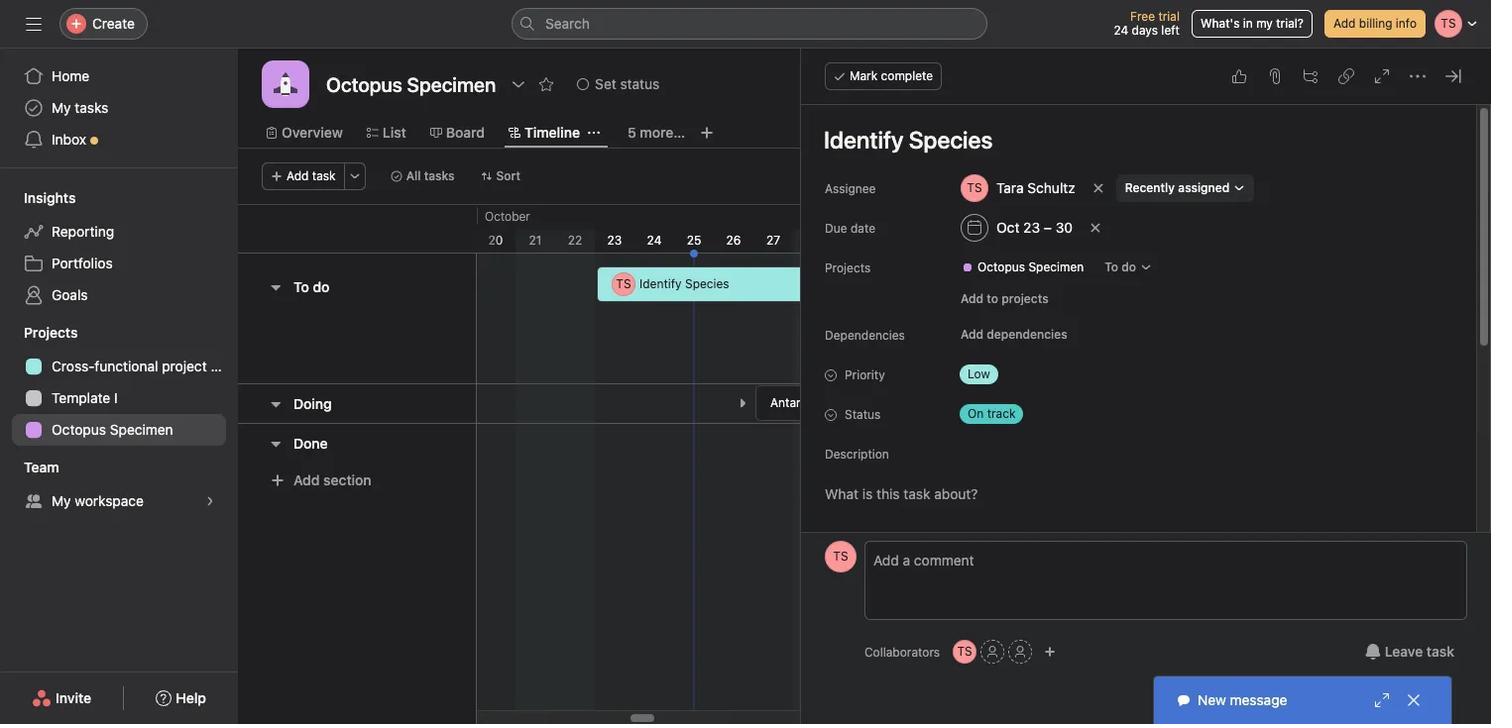 Task type: describe. For each thing, give the bounding box(es) containing it.
done
[[294, 435, 328, 452]]

octopus inside projects element
[[52, 421, 106, 438]]

specimen inside main content
[[1029, 260, 1084, 275]]

27
[[767, 233, 781, 248]]

antartica
[[771, 396, 822, 411]]

invite
[[56, 690, 91, 707]]

search
[[545, 15, 590, 32]]

add task
[[287, 169, 336, 183]]

more…
[[640, 124, 685, 141]]

to do button
[[1096, 254, 1161, 282]]

add to starred image
[[539, 76, 555, 92]]

status
[[845, 408, 881, 422]]

what's in my trial? button
[[1192, 10, 1313, 38]]

copy task link image
[[1339, 68, 1355, 84]]

add tab image
[[699, 125, 715, 141]]

0 horizontal spatial 23
[[608, 233, 622, 248]]

template
[[52, 390, 110, 407]]

add for add dependencies
[[961, 327, 984, 342]]

search button
[[512, 8, 988, 40]]

mark complete
[[850, 68, 933, 83]]

trial
[[1159, 9, 1180, 24]]

oct 23 – 30
[[997, 219, 1073, 236]]

add section button
[[262, 463, 380, 499]]

inbox link
[[12, 124, 226, 156]]

team
[[24, 459, 59, 476]]

23 inside main content
[[1024, 219, 1040, 236]]

set status button
[[568, 70, 669, 98]]

done button
[[294, 426, 328, 462]]

recently
[[1125, 180, 1175, 195]]

tab actions image
[[588, 127, 600, 139]]

identify
[[640, 277, 682, 292]]

clear due date image
[[1090, 222, 1102, 234]]

create
[[92, 15, 135, 32]]

assignee
[[825, 181, 876, 196]]

–
[[1044, 219, 1052, 236]]

octopus specimen link inside projects element
[[12, 415, 226, 446]]

timeline link
[[509, 122, 580, 144]]

25
[[687, 233, 701, 248]]

projects button
[[0, 323, 78, 343]]

i
[[114, 390, 118, 407]]

home
[[52, 67, 90, 84]]

overview link
[[266, 122, 343, 144]]

assigned
[[1178, 180, 1230, 195]]

timeline
[[525, 124, 580, 141]]

add billing info
[[1334, 16, 1417, 31]]

add task button
[[262, 163, 345, 190]]

tara
[[997, 179, 1024, 196]]

0 horizontal spatial ts button
[[825, 541, 857, 573]]

leave
[[1385, 644, 1423, 660]]

team button
[[0, 458, 59, 478]]

goals link
[[12, 280, 226, 311]]

tasks for my tasks
[[75, 99, 108, 116]]

free trial 24 days left
[[1114, 9, 1180, 38]]

set status
[[595, 75, 660, 92]]

my for my tasks
[[52, 99, 71, 116]]

1 horizontal spatial ts button
[[953, 641, 977, 664]]

section
[[323, 472, 372, 489]]

add dependencies
[[961, 327, 1068, 342]]

octopus specimen link inside main content
[[954, 258, 1092, 278]]

Task Name text field
[[811, 117, 1453, 163]]

board
[[446, 124, 485, 141]]

description
[[825, 447, 889, 462]]

collapse task list for the section to do image
[[268, 280, 284, 296]]

my tasks
[[52, 99, 108, 116]]

low
[[968, 367, 990, 382]]

priority
[[845, 368, 885, 383]]

add billing info button
[[1325, 10, 1426, 38]]

octopus specimen inside main content
[[978, 260, 1084, 275]]

cross-functional project plan
[[52, 358, 238, 375]]

to
[[987, 292, 999, 306]]

all
[[406, 169, 421, 183]]

specimen inside projects element
[[110, 421, 173, 438]]

1 vertical spatial 24
[[647, 233, 662, 248]]

add subtask image
[[1303, 68, 1319, 84]]

status
[[620, 75, 660, 92]]

search list box
[[512, 8, 988, 40]]

functional
[[95, 358, 158, 375]]

to inside button
[[294, 279, 309, 296]]

what's
[[1201, 16, 1240, 31]]

recently assigned button
[[1116, 175, 1255, 202]]

attachments: add a file to this task, identify species image
[[1267, 68, 1283, 84]]

low button
[[952, 361, 1071, 389]]

my tasks link
[[12, 92, 226, 124]]

identify species dialog
[[801, 49, 1492, 725]]

to do inside dropdown button
[[1105, 260, 1137, 275]]

help
[[176, 690, 206, 707]]

schultz
[[1028, 179, 1076, 196]]

species
[[685, 277, 730, 292]]

22
[[568, 233, 582, 248]]

my workspace link
[[12, 486, 226, 518]]

show options image
[[511, 76, 527, 92]]

my for my workspace
[[52, 493, 71, 510]]

add for add task
[[287, 169, 309, 183]]

left
[[1162, 23, 1180, 38]]

template i
[[52, 390, 118, 407]]

on
[[968, 407, 984, 421]]

teams element
[[0, 450, 238, 522]]

goals
[[52, 287, 88, 303]]

mark
[[850, 68, 878, 83]]

billing
[[1359, 16, 1393, 31]]

ts for the rightmost "ts" button
[[957, 645, 973, 659]]

insights button
[[0, 188, 76, 208]]

free
[[1131, 9, 1155, 24]]

expand new message image
[[1375, 693, 1390, 709]]

full screen image
[[1375, 68, 1390, 84]]

close image
[[1406, 693, 1422, 709]]



Task type: vqa. For each thing, say whether or not it's contained in the screenshot.
topmost tasks
yes



Task type: locate. For each thing, give the bounding box(es) containing it.
trial?
[[1277, 16, 1304, 31]]

task inside button
[[312, 169, 336, 183]]

collapse task list for the section doing image
[[268, 396, 284, 412]]

tara schultz button
[[952, 171, 1085, 206]]

0 vertical spatial to do
[[1105, 260, 1137, 275]]

do down recently
[[1122, 260, 1137, 275]]

0 horizontal spatial projects
[[24, 324, 78, 341]]

main content inside identify species dialog
[[803, 105, 1475, 725]]

add to projects button
[[952, 286, 1058, 313]]

projects
[[1002, 292, 1049, 306]]

1 horizontal spatial octopus
[[978, 260, 1025, 275]]

23
[[1024, 219, 1040, 236], [608, 233, 622, 248]]

1 my from the top
[[52, 99, 71, 116]]

collaborators
[[865, 645, 940, 660]]

5 more…
[[628, 124, 685, 141]]

1 vertical spatial ts
[[833, 549, 849, 564]]

plan
[[211, 358, 238, 375]]

0 vertical spatial 24
[[1114, 23, 1129, 38]]

0 vertical spatial octopus specimen
[[978, 260, 1084, 275]]

dependencies
[[987, 327, 1068, 342]]

octopus specimen link up projects
[[954, 258, 1092, 278]]

dependencies
[[825, 328, 905, 343]]

close details image
[[1446, 68, 1462, 84]]

26
[[726, 233, 741, 248]]

leave task button
[[1352, 635, 1468, 670]]

specimen down template i link
[[110, 421, 173, 438]]

1 vertical spatial do
[[313, 279, 330, 296]]

what's in my trial?
[[1201, 16, 1304, 31]]

my inside "global" element
[[52, 99, 71, 116]]

all tasks button
[[381, 163, 464, 190]]

specimen
[[1029, 260, 1084, 275], [110, 421, 173, 438]]

octopus specimen down i on the left bottom of page
[[52, 421, 173, 438]]

my down team
[[52, 493, 71, 510]]

october
[[485, 209, 530, 224]]

to do button
[[294, 270, 330, 305]]

board link
[[430, 122, 485, 144]]

0 horizontal spatial to do
[[294, 279, 330, 296]]

24 inside free trial 24 days left
[[1114, 23, 1129, 38]]

1 vertical spatial specimen
[[110, 421, 173, 438]]

add left to
[[961, 292, 984, 306]]

my inside teams element
[[52, 493, 71, 510]]

0 vertical spatial octopus
[[978, 260, 1025, 275]]

main content
[[803, 105, 1475, 725]]

tasks inside dropdown button
[[424, 169, 455, 183]]

task
[[312, 169, 336, 183], [1427, 644, 1455, 660]]

1 horizontal spatial octopus specimen link
[[954, 258, 1092, 278]]

1 horizontal spatial do
[[1122, 260, 1137, 275]]

new message
[[1198, 692, 1288, 709]]

21
[[529, 233, 542, 248]]

see details, my workspace image
[[204, 496, 216, 508]]

0 vertical spatial tasks
[[75, 99, 108, 116]]

0 horizontal spatial octopus specimen link
[[12, 415, 226, 446]]

2 horizontal spatial ts
[[957, 645, 973, 659]]

task inside button
[[1427, 644, 1455, 660]]

date
[[851, 221, 876, 236]]

add inside button
[[294, 472, 320, 489]]

23 left –
[[1024, 219, 1040, 236]]

more actions image
[[349, 171, 361, 182]]

more actions for this task image
[[1410, 68, 1426, 84]]

2 my from the top
[[52, 493, 71, 510]]

octopus inside main content
[[978, 260, 1025, 275]]

ts button
[[825, 541, 857, 573], [953, 641, 977, 664]]

do
[[1122, 260, 1137, 275], [313, 279, 330, 296]]

0 vertical spatial task
[[312, 169, 336, 183]]

my workspace
[[52, 493, 144, 510]]

tara schultz
[[997, 179, 1076, 196]]

24 left the days
[[1114, 23, 1129, 38]]

0 horizontal spatial do
[[313, 279, 330, 296]]

5
[[628, 124, 636, 141]]

rocket image
[[274, 72, 298, 96]]

add down overview link in the top of the page
[[287, 169, 309, 183]]

global element
[[0, 49, 238, 168]]

days
[[1132, 23, 1158, 38]]

None text field
[[321, 66, 501, 102]]

0 horizontal spatial 24
[[647, 233, 662, 248]]

0 vertical spatial do
[[1122, 260, 1137, 275]]

add dependencies button
[[952, 321, 1077, 349]]

1 vertical spatial to
[[294, 279, 309, 296]]

help button
[[143, 681, 219, 717]]

task right leave
[[1427, 644, 1455, 660]]

all tasks
[[406, 169, 455, 183]]

invite button
[[19, 681, 104, 717]]

octopus specimen
[[978, 260, 1084, 275], [52, 421, 173, 438]]

task for leave task
[[1427, 644, 1455, 660]]

home link
[[12, 60, 226, 92]]

1 horizontal spatial 24
[[1114, 23, 1129, 38]]

add left billing at the top right
[[1334, 16, 1356, 31]]

0 vertical spatial my
[[52, 99, 71, 116]]

list
[[383, 124, 406, 141]]

1 vertical spatial to do
[[294, 279, 330, 296]]

do inside to do dropdown button
[[1122, 260, 1137, 275]]

1 horizontal spatial projects
[[825, 261, 871, 276]]

workspace
[[75, 493, 144, 510]]

octopus specimen inside projects element
[[52, 421, 173, 438]]

sort button
[[472, 163, 530, 190]]

leave task
[[1385, 644, 1455, 660]]

tasks inside "global" element
[[75, 99, 108, 116]]

portfolios link
[[12, 248, 226, 280]]

1 horizontal spatial to do
[[1105, 260, 1137, 275]]

main content containing tara schultz
[[803, 105, 1475, 725]]

octopus up add to projects
[[978, 260, 1025, 275]]

oct
[[997, 219, 1020, 236]]

ts for the leftmost "ts" button
[[833, 549, 849, 564]]

0 horizontal spatial ts
[[616, 277, 631, 292]]

set
[[595, 75, 617, 92]]

0 vertical spatial projects
[[825, 261, 871, 276]]

1 vertical spatial my
[[52, 493, 71, 510]]

add for add to projects
[[961, 292, 984, 306]]

projects down the due date
[[825, 261, 871, 276]]

remove assignee image
[[1093, 182, 1104, 194]]

reporting
[[52, 223, 114, 240]]

24 left 25
[[647, 233, 662, 248]]

template i link
[[12, 383, 226, 415]]

1 horizontal spatial octopus specimen
[[978, 260, 1084, 275]]

23 right 22
[[608, 233, 622, 248]]

projects inside dropdown button
[[24, 324, 78, 341]]

tasks for all tasks
[[424, 169, 455, 183]]

inbox
[[52, 131, 86, 148]]

2 vertical spatial ts
[[957, 645, 973, 659]]

tasks down home
[[75, 99, 108, 116]]

mark complete button
[[825, 62, 942, 90]]

reporting link
[[12, 216, 226, 248]]

to
[[1105, 260, 1119, 275], [294, 279, 309, 296]]

add or remove collaborators image
[[1044, 647, 1056, 658]]

1 horizontal spatial task
[[1427, 644, 1455, 660]]

0 vertical spatial octopus specimen link
[[954, 258, 1092, 278]]

cross-
[[52, 358, 95, 375]]

add for add section
[[294, 472, 320, 489]]

due
[[825, 221, 847, 236]]

my up inbox
[[52, 99, 71, 116]]

track
[[987, 407, 1016, 421]]

hide sidebar image
[[26, 16, 42, 32]]

octopus down template
[[52, 421, 106, 438]]

1 horizontal spatial tasks
[[424, 169, 455, 183]]

my
[[1257, 16, 1273, 31]]

0 horizontal spatial tasks
[[75, 99, 108, 116]]

recently assigned
[[1125, 180, 1230, 195]]

collapse task list for the section done image
[[268, 436, 284, 452]]

octopus specimen link down i on the left bottom of page
[[12, 415, 226, 446]]

add for add billing info
[[1334, 16, 1356, 31]]

identify species
[[640, 277, 730, 292]]

overview
[[282, 124, 343, 141]]

add up low
[[961, 327, 984, 342]]

0 vertical spatial ts
[[616, 277, 631, 292]]

1 vertical spatial octopus
[[52, 421, 106, 438]]

1 horizontal spatial to
[[1105, 260, 1119, 275]]

1 vertical spatial octopus specimen link
[[12, 415, 226, 446]]

1 vertical spatial projects
[[24, 324, 78, 341]]

1 vertical spatial tasks
[[424, 169, 455, 183]]

projects inside main content
[[825, 261, 871, 276]]

insights
[[24, 189, 76, 206]]

due date
[[825, 221, 876, 236]]

tasks
[[75, 99, 108, 116], [424, 169, 455, 183]]

on track
[[968, 407, 1016, 421]]

add down done button at the left bottom of page
[[294, 472, 320, 489]]

doing
[[294, 395, 332, 412]]

0 horizontal spatial to
[[294, 279, 309, 296]]

project
[[162, 358, 207, 375]]

projects
[[825, 261, 871, 276], [24, 324, 78, 341]]

specimen down 30
[[1029, 260, 1084, 275]]

add section
[[294, 472, 372, 489]]

0 vertical spatial specimen
[[1029, 260, 1084, 275]]

insights element
[[0, 180, 238, 315]]

octopus specimen up projects
[[978, 260, 1084, 275]]

to inside dropdown button
[[1105, 260, 1119, 275]]

task left more actions image
[[312, 169, 336, 183]]

ts
[[616, 277, 631, 292], [833, 549, 849, 564], [957, 645, 973, 659]]

doing button
[[294, 386, 332, 422]]

sort
[[496, 169, 521, 183]]

projects element
[[0, 315, 238, 450]]

1 vertical spatial task
[[1427, 644, 1455, 660]]

1 horizontal spatial specimen
[[1029, 260, 1084, 275]]

tasks right all
[[424, 169, 455, 183]]

30
[[1056, 219, 1073, 236]]

study
[[825, 396, 858, 411]]

info
[[1396, 16, 1417, 31]]

list link
[[367, 122, 406, 144]]

projects up cross-
[[24, 324, 78, 341]]

show subtasks for task antartica study image
[[737, 398, 749, 410]]

0 vertical spatial to
[[1105, 260, 1119, 275]]

do right collapse task list for the section to do 'icon'
[[313, 279, 330, 296]]

1 vertical spatial octopus specimen
[[52, 421, 173, 438]]

0 horizontal spatial octopus specimen
[[52, 421, 173, 438]]

0 horizontal spatial task
[[312, 169, 336, 183]]

1 horizontal spatial 23
[[1024, 219, 1040, 236]]

0 vertical spatial ts button
[[825, 541, 857, 573]]

1 vertical spatial ts button
[[953, 641, 977, 664]]

0 horizontal spatial specimen
[[110, 421, 173, 438]]

0 likes. click to like this task image
[[1232, 68, 1248, 84]]

do inside to do button
[[313, 279, 330, 296]]

1 horizontal spatial ts
[[833, 549, 849, 564]]

task for add task
[[312, 169, 336, 183]]

on track button
[[952, 401, 1071, 428]]

0 horizontal spatial octopus
[[52, 421, 106, 438]]



